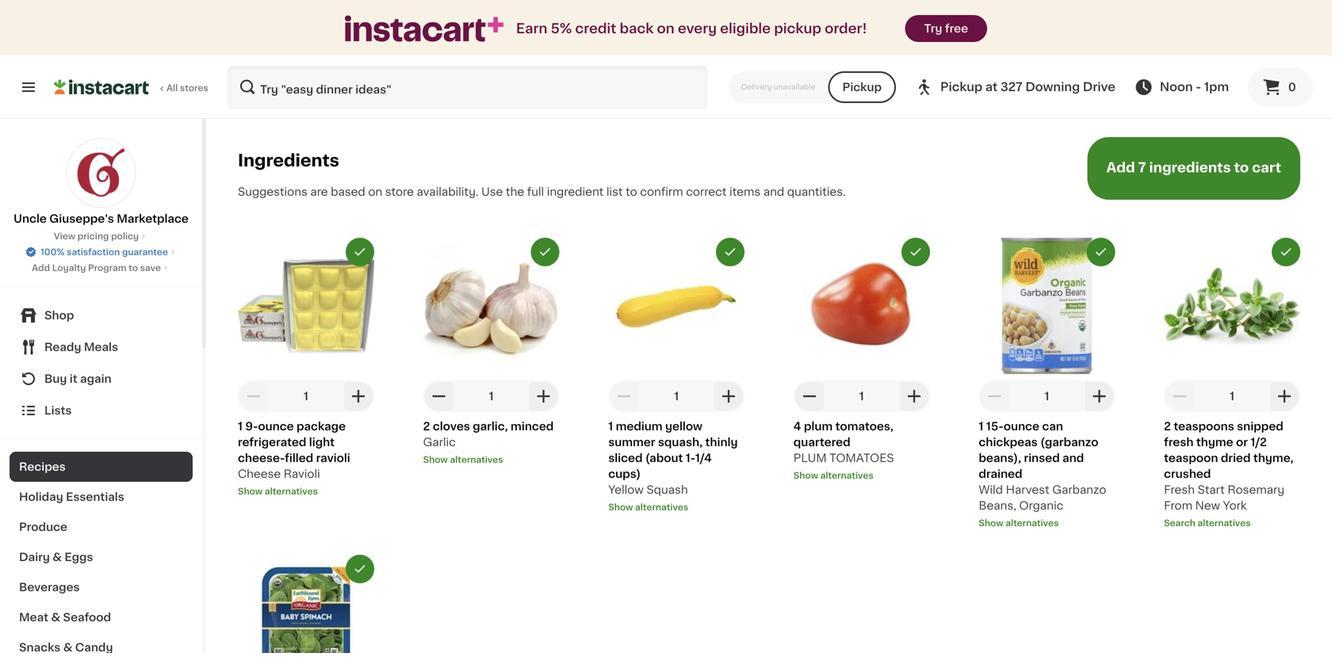 Task type: locate. For each thing, give the bounding box(es) containing it.
decrement quantity image up plum
[[800, 387, 819, 406]]

decrement quantity image up 15-
[[985, 387, 1004, 406]]

at
[[986, 81, 998, 93]]

show inside 2 cloves garlic, minced garlic show alternatives
[[423, 456, 448, 464]]

show alternatives button for plum tomatoes
[[794, 469, 930, 482]]

alternatives down ravioli
[[265, 487, 318, 496]]

ravioli
[[284, 469, 320, 480]]

1 decrement quantity image from the left
[[430, 387, 449, 406]]

recipes link
[[10, 452, 193, 482]]

quartered
[[794, 437, 851, 448]]

0 horizontal spatial 20
[[319, 7, 333, 18]]

produce link
[[10, 512, 193, 542]]

ounce
[[258, 421, 294, 432], [1004, 421, 1040, 432]]

0 horizontal spatial 2
[[423, 421, 430, 432]]

0 horizontal spatial recipe
[[369, 44, 405, 55]]

tomatoes
[[830, 453, 894, 464]]

1 vertical spatial and
[[1063, 453, 1084, 464]]

show down the garlic
[[423, 456, 448, 464]]

1 vertical spatial 4
[[794, 421, 801, 432]]

add for add loyalty program to save
[[32, 264, 50, 272]]

0
[[1288, 82, 1296, 93]]

lists
[[44, 405, 72, 416]]

1 horizontal spatial 20
[[392, 7, 407, 18]]

1 vertical spatial add
[[32, 264, 50, 272]]

1 vertical spatial &
[[51, 612, 60, 623]]

decrement quantity image for 9-
[[244, 387, 263, 406]]

0 horizontal spatial pickup
[[843, 82, 882, 93]]

on right back
[[657, 22, 675, 35]]

drained
[[979, 469, 1023, 480]]

are
[[310, 186, 328, 197]]

2 vertical spatial to
[[129, 264, 138, 272]]

show alternatives button down the garlic,
[[423, 454, 560, 466]]

save
[[140, 264, 161, 272]]

2 decrement quantity image from the left
[[615, 387, 634, 406]]

decrement quantity image
[[244, 387, 263, 406], [615, 387, 634, 406]]

ready meals button
[[10, 332, 193, 363]]

holiday essentials
[[19, 492, 124, 503]]

0 horizontal spatial increment quantity image
[[719, 387, 738, 406]]

0 horizontal spatial to
[[129, 264, 138, 272]]

cloves
[[433, 421, 470, 432]]

recipe
[[369, 44, 405, 55], [482, 44, 519, 55]]

to for save
[[129, 264, 138, 272]]

2 horizontal spatial to
[[1234, 161, 1249, 174]]

1 unselect item image from the left
[[353, 245, 367, 259]]

pickup left at
[[941, 81, 983, 93]]

1 up "yellow"
[[674, 391, 679, 402]]

alternatives inside 1 medium yellow summer squash, thinly sliced (about 1-1/4 cups) yellow squash show alternatives
[[635, 503, 688, 512]]

light
[[309, 437, 335, 448]]

1 vertical spatial to
[[626, 186, 637, 197]]

alternatives down tomatoes
[[821, 471, 874, 480]]

increment quantity image
[[719, 387, 738, 406], [1090, 387, 1109, 406], [1275, 387, 1294, 406]]

1 left 15-
[[979, 421, 984, 432]]

0 vertical spatial to
[[1234, 161, 1249, 174]]

decrement quantity image up 9-
[[244, 387, 263, 406]]

1
[[304, 391, 308, 402], [489, 391, 494, 402], [674, 391, 679, 402], [860, 391, 864, 402], [1045, 391, 1050, 402], [1230, 391, 1235, 402], [238, 421, 243, 432], [608, 421, 613, 432], [979, 421, 984, 432]]

2 teaspoons snipped fresh thyme or 1/2 teaspoon dried thyme, crushed fresh start rosemary from new york search alternatives
[[1164, 421, 1294, 528]]

20 up "share recipe"
[[392, 7, 407, 18]]

confirm
[[640, 186, 683, 197]]

pickup inside "popup button"
[[941, 81, 983, 93]]

cups)
[[608, 469, 641, 480]]

back
[[620, 22, 654, 35]]

3 increment quantity image from the left
[[1275, 387, 1294, 406]]

1 up "summer"
[[608, 421, 613, 432]]

5 unselect item image from the left
[[1279, 245, 1293, 259]]

decrement quantity image up "teaspoons"
[[1171, 387, 1190, 406]]

1 horizontal spatial decrement quantity image
[[615, 387, 634, 406]]

1 vertical spatial unselect item image
[[353, 562, 367, 576]]

0 horizontal spatial and
[[764, 186, 785, 197]]

0 vertical spatial 4
[[476, 7, 484, 18]]

tomatoes,
[[836, 421, 894, 432]]

1 decrement quantity image from the left
[[244, 387, 263, 406]]

add loyalty program to save
[[32, 264, 161, 272]]

2 increment quantity image from the left
[[1090, 387, 1109, 406]]

0 horizontal spatial decrement quantity image
[[244, 387, 263, 406]]

show alternatives button
[[423, 454, 560, 466], [794, 469, 930, 482], [238, 485, 374, 498], [608, 501, 745, 514], [979, 517, 1115, 530]]

meat & seafood link
[[10, 603, 193, 633]]

alternatives inside 2 cloves garlic, minced garlic show alternatives
[[450, 456, 503, 464]]

show alternatives button down squash
[[608, 501, 745, 514]]

unselect item image for 1 9-ounce package refrigerated light cheese-filled ravioli
[[353, 245, 367, 259]]

4 up save recipe button
[[476, 7, 484, 18]]

loyalty
[[52, 264, 86, 272]]

and right items
[[764, 186, 785, 197]]

2 2 from the left
[[1164, 421, 1171, 432]]

20 up share
[[319, 7, 333, 18]]

holiday
[[19, 492, 63, 503]]

show alternatives button down ravioli
[[238, 485, 374, 498]]

pickup for pickup at 327 downing drive
[[941, 81, 983, 93]]

view
[[54, 232, 75, 241]]

and inside 1 15-ounce can chickpeas (garbanzo beans), rinsed and drained wild harvest garbanzo beans, organic show alternatives
[[1063, 453, 1084, 464]]

0 horizontal spatial 4
[[476, 7, 484, 18]]

free
[[945, 23, 968, 34]]

decrement quantity image
[[430, 387, 449, 406], [800, 387, 819, 406], [985, 387, 1004, 406], [1171, 387, 1190, 406]]

1 left 9-
[[238, 421, 243, 432]]

pickup down order! on the right of page
[[843, 82, 882, 93]]

and down (garbanzo
[[1063, 453, 1084, 464]]

instacart logo image
[[54, 78, 149, 97]]

1 horizontal spatial increment quantity image
[[534, 387, 553, 406]]

9-
[[245, 421, 258, 432]]

pickup button
[[828, 71, 896, 103]]

2 ounce from the left
[[1004, 421, 1040, 432]]

1 horizontal spatial 4
[[794, 421, 801, 432]]

alternatives inside "4 plum tomatoes, quartered plum tomatoes show alternatives"
[[821, 471, 874, 480]]

20 min up share
[[319, 7, 357, 18]]

2 up the garlic
[[423, 421, 430, 432]]

product group
[[238, 238, 374, 498], [423, 238, 560, 466], [608, 238, 745, 514], [794, 238, 930, 482], [979, 238, 1115, 530], [1164, 238, 1301, 530], [238, 555, 374, 653]]

& right meat at the bottom
[[51, 612, 60, 623]]

2 inside 2 cloves garlic, minced garlic show alternatives
[[423, 421, 430, 432]]

add for add 7 ingredients to cart
[[1107, 161, 1135, 174]]

guarantee
[[122, 248, 168, 257]]

show alternatives button down the organic
[[979, 517, 1115, 530]]

downing
[[1026, 81, 1080, 93]]

show inside 1 medium yellow summer squash, thinly sliced (about 1-1/4 cups) yellow squash show alternatives
[[608, 503, 633, 512]]

garlic,
[[473, 421, 508, 432]]

1 for can
[[1045, 391, 1050, 402]]

show alternatives button for wild harvest garbanzo beans, organic
[[979, 517, 1115, 530]]

ounce inside 1 15-ounce can chickpeas (garbanzo beans), rinsed and drained wild harvest garbanzo beans, organic show alternatives
[[1004, 421, 1040, 432]]

to right list
[[626, 186, 637, 197]]

on left 'store'
[[368, 186, 382, 197]]

1 for minced
[[489, 391, 494, 402]]

4 inside "4 plum tomatoes, quartered plum tomatoes show alternatives"
[[794, 421, 801, 432]]

refrigerated
[[238, 437, 306, 448]]

alternatives down the garlic,
[[450, 456, 503, 464]]

1 up tomatoes,
[[860, 391, 864, 402]]

show alternatives button for yellow squash
[[608, 501, 745, 514]]

0 vertical spatial &
[[53, 552, 62, 563]]

3 unselect item image from the left
[[909, 245, 923, 259]]

to left cart
[[1234, 161, 1249, 174]]

ounce up refrigerated
[[258, 421, 294, 432]]

unselect item image
[[353, 245, 367, 259], [723, 245, 738, 259], [909, 245, 923, 259], [1094, 245, 1108, 259], [1279, 245, 1293, 259]]

100% satisfaction guarantee button
[[25, 243, 178, 259]]

2 horizontal spatial increment quantity image
[[905, 387, 924, 406]]

recipe right share
[[369, 44, 405, 55]]

on
[[657, 22, 675, 35], [368, 186, 382, 197]]

show down cheese at the left bottom of page
[[238, 487, 263, 496]]

2 decrement quantity image from the left
[[800, 387, 819, 406]]

ounce up chickpeas
[[1004, 421, 1040, 432]]

noon - 1pm
[[1160, 81, 1229, 93]]

1 recipe from the left
[[369, 44, 405, 55]]

3 decrement quantity image from the left
[[985, 387, 1004, 406]]

to left save
[[129, 264, 138, 272]]

Search field
[[228, 67, 707, 108]]

decrement quantity image for teaspoons
[[1171, 387, 1190, 406]]

recipe right save
[[482, 44, 519, 55]]

1 for package
[[304, 391, 308, 402]]

increment quantity image for 1 medium yellow summer squash, thinly sliced (about 1-1/4 cups)
[[719, 387, 738, 406]]

0 vertical spatial on
[[657, 22, 675, 35]]

plum
[[804, 421, 833, 432]]

4 left plum
[[794, 421, 801, 432]]

to inside button
[[1234, 161, 1249, 174]]

decrement quantity image up cloves
[[430, 387, 449, 406]]

2 increment quantity image from the left
[[534, 387, 553, 406]]

ingredients
[[1149, 161, 1231, 174]]

uncle giuseppe's marketplace
[[14, 213, 189, 224]]

None search field
[[227, 65, 708, 109]]

1 horizontal spatial recipe
[[482, 44, 519, 55]]

1 horizontal spatial min
[[410, 7, 431, 18]]

to for cart
[[1234, 161, 1249, 174]]

1 ounce from the left
[[258, 421, 294, 432]]

stores
[[180, 84, 208, 92]]

2 inside 2 teaspoons snipped fresh thyme or 1/2 teaspoon dried thyme, crushed fresh start rosemary from new york search alternatives
[[1164, 421, 1171, 432]]

ounce inside 1 9-ounce package refrigerated light cheese-filled ravioli cheese ravioli show alternatives
[[258, 421, 294, 432]]

try
[[924, 23, 943, 34]]

earn
[[516, 22, 548, 35]]

add left 7
[[1107, 161, 1135, 174]]

0 horizontal spatial ounce
[[258, 421, 294, 432]]

giuseppe's
[[49, 213, 114, 224]]

1 up package
[[304, 391, 308, 402]]

pickup inside button
[[843, 82, 882, 93]]

show alternatives button down tomatoes
[[794, 469, 930, 482]]

suggestions
[[238, 186, 308, 197]]

100%
[[41, 248, 65, 257]]

cheese
[[238, 469, 281, 480]]

4
[[476, 7, 484, 18], [794, 421, 801, 432]]

to
[[1234, 161, 1249, 174], [626, 186, 637, 197], [129, 264, 138, 272]]

20 min up "share recipe"
[[392, 7, 431, 18]]

4 decrement quantity image from the left
[[1171, 387, 1190, 406]]

0 horizontal spatial add
[[32, 264, 50, 272]]

1 horizontal spatial increment quantity image
[[1090, 387, 1109, 406]]

alternatives down the organic
[[1006, 519, 1059, 528]]

0 vertical spatial unselect item image
[[538, 245, 552, 259]]

15-
[[986, 421, 1004, 432]]

2 unselect item image from the left
[[723, 245, 738, 259]]

uncle giuseppe's marketplace logo image
[[66, 138, 136, 208]]

marketplace
[[117, 213, 189, 224]]

meat & seafood
[[19, 612, 111, 623]]

save recipe
[[452, 44, 519, 55]]

1 up the garlic,
[[489, 391, 494, 402]]

increment quantity image up (garbanzo
[[1090, 387, 1109, 406]]

1 up "teaspoons"
[[1230, 391, 1235, 402]]

add inside button
[[1107, 161, 1135, 174]]

dairy
[[19, 552, 50, 563]]

1 horizontal spatial to
[[626, 186, 637, 197]]

show down beans,
[[979, 519, 1004, 528]]

recipe for save recipe
[[482, 44, 519, 55]]

1 horizontal spatial and
[[1063, 453, 1084, 464]]

1 horizontal spatial pickup
[[941, 81, 983, 93]]

show down plum
[[794, 471, 818, 480]]

1 horizontal spatial ounce
[[1004, 421, 1040, 432]]

show inside "4 plum tomatoes, quartered plum tomatoes show alternatives"
[[794, 471, 818, 480]]

add loyalty program to save link
[[32, 262, 170, 274]]

buy it again link
[[10, 363, 193, 395]]

3 increment quantity image from the left
[[905, 387, 924, 406]]

increment quantity image
[[349, 387, 368, 406], [534, 387, 553, 406], [905, 387, 924, 406]]

pickup at 327 downing drive button
[[915, 65, 1116, 109]]

ready meals link
[[10, 332, 193, 363]]

noon
[[1160, 81, 1193, 93]]

2 horizontal spatial increment quantity image
[[1275, 387, 1294, 406]]

0 vertical spatial add
[[1107, 161, 1135, 174]]

(about
[[645, 453, 683, 464]]

2 up fresh
[[1164, 421, 1171, 432]]

1 horizontal spatial 2
[[1164, 421, 1171, 432]]

& left eggs
[[53, 552, 62, 563]]

add 7 ingredients to cart button
[[1088, 137, 1301, 200]]

1 2 from the left
[[423, 421, 430, 432]]

show inside 1 9-ounce package refrigerated light cheese-filled ravioli cheese ravioli show alternatives
[[238, 487, 263, 496]]

4 plum tomatoes, quartered plum tomatoes show alternatives
[[794, 421, 894, 480]]

1 horizontal spatial 20 min
[[392, 7, 431, 18]]

unselect item image for 2 teaspoons snipped fresh thyme or 1/2 teaspoon dried thyme, crushed
[[1279, 245, 1293, 259]]

unselect item image for 4 plum tomatoes, quartered
[[909, 245, 923, 259]]

share recipe
[[333, 44, 405, 55]]

increment quantity image up snipped
[[1275, 387, 1294, 406]]

increment quantity image up the thinly
[[719, 387, 738, 406]]

0 horizontal spatial min
[[336, 7, 357, 18]]

decrement quantity image up medium
[[615, 387, 634, 406]]

1 inside 1 9-ounce package refrigerated light cheese-filled ravioli cheese ravioli show alternatives
[[238, 421, 243, 432]]

decrement quantity image for 15-
[[985, 387, 1004, 406]]

recipes
[[19, 462, 66, 473]]

ingredients
[[238, 152, 339, 169]]

credit
[[575, 22, 616, 35]]

add down 100%
[[32, 264, 50, 272]]

1 horizontal spatial add
[[1107, 161, 1135, 174]]

4 unselect item image from the left
[[1094, 245, 1108, 259]]

& inside 'link'
[[51, 612, 60, 623]]

2 recipe from the left
[[482, 44, 519, 55]]

policy
[[111, 232, 139, 241]]

alternatives down york
[[1198, 519, 1251, 528]]

alternatives down squash
[[635, 503, 688, 512]]

pickup for pickup
[[843, 82, 882, 93]]

1 15-ounce can chickpeas (garbanzo beans), rinsed and drained wild harvest garbanzo beans, organic show alternatives
[[979, 421, 1107, 528]]

chickpeas
[[979, 437, 1038, 448]]

0 horizontal spatial 20 min
[[319, 7, 357, 18]]

show down the yellow
[[608, 503, 633, 512]]

unselect item image
[[538, 245, 552, 259], [353, 562, 367, 576]]

1 horizontal spatial unselect item image
[[538, 245, 552, 259]]

items
[[730, 186, 761, 197]]

and
[[764, 186, 785, 197], [1063, 453, 1084, 464]]

& for meat
[[51, 612, 60, 623]]

0 horizontal spatial increment quantity image
[[349, 387, 368, 406]]

1 increment quantity image from the left
[[349, 387, 368, 406]]

1 up can
[[1045, 391, 1050, 402]]

1 increment quantity image from the left
[[719, 387, 738, 406]]

0 vertical spatial and
[[764, 186, 785, 197]]

1 vertical spatial on
[[368, 186, 382, 197]]



Task type: describe. For each thing, give the bounding box(es) containing it.
dried
[[1221, 453, 1251, 464]]

garlic
[[423, 437, 456, 448]]

add 7 ingredients to cart
[[1107, 161, 1282, 174]]

search
[[1164, 519, 1196, 528]]

1 20 from the left
[[319, 7, 333, 18]]

minced
[[511, 421, 554, 432]]

1/2
[[1251, 437, 1267, 448]]

buy
[[44, 374, 67, 385]]

ravioli with summer vegetables image
[[769, 0, 1332, 99]]

service type group
[[729, 71, 896, 103]]

snipped
[[1237, 421, 1284, 432]]

view pricing policy link
[[54, 230, 148, 243]]

alternatives inside 2 teaspoons snipped fresh thyme or 1/2 teaspoon dried thyme, crushed fresh start rosemary from new york search alternatives
[[1198, 519, 1251, 528]]

rosemary
[[1228, 484, 1285, 496]]

full
[[527, 186, 544, 197]]

noon - 1pm link
[[1135, 78, 1229, 97]]

ounce for 15-
[[1004, 421, 1040, 432]]

recipe for share recipe
[[369, 44, 405, 55]]

327
[[1001, 81, 1023, 93]]

try free
[[924, 23, 968, 34]]

beverages
[[19, 582, 80, 593]]

1 for fresh
[[1230, 391, 1235, 402]]

4 for 4 plum tomatoes, quartered plum tomatoes show alternatives
[[794, 421, 801, 432]]

ounce for 9-
[[258, 421, 294, 432]]

availability.
[[417, 186, 479, 197]]

7
[[1138, 161, 1146, 174]]

ready
[[44, 342, 81, 353]]

1 inside 1 medium yellow summer squash, thinly sliced (about 1-1/4 cups) yellow squash show alternatives
[[608, 421, 613, 432]]

harvest
[[1006, 484, 1050, 496]]

beverages link
[[10, 573, 193, 603]]

shop
[[44, 310, 74, 321]]

increment quantity image for 2 cloves garlic, minced
[[534, 387, 553, 406]]

1 min from the left
[[336, 7, 357, 18]]

uncle
[[14, 213, 47, 224]]

meals
[[84, 342, 118, 353]]

1 for summer
[[674, 391, 679, 402]]

334
[[526, 8, 548, 19]]

thyme,
[[1254, 453, 1294, 464]]

shop link
[[10, 300, 193, 332]]

uncle giuseppe's marketplace link
[[14, 138, 189, 227]]

package
[[297, 421, 346, 432]]

2 for 2 cloves garlic, minced
[[423, 421, 430, 432]]

again
[[80, 374, 112, 385]]

thyme
[[1197, 437, 1234, 448]]

it
[[70, 374, 77, 385]]

unselect item image for 1 medium yellow summer squash, thinly sliced (about 1-1/4 cups)
[[723, 245, 738, 259]]

show alternatives button for garlic
[[423, 454, 560, 466]]

decrement quantity image for plum
[[800, 387, 819, 406]]

increment quantity image for 1 9-ounce package refrigerated light cheese-filled ravioli
[[349, 387, 368, 406]]

pickup at 327 downing drive
[[941, 81, 1116, 93]]

order!
[[825, 22, 867, 35]]

use
[[481, 186, 503, 197]]

correct
[[686, 186, 727, 197]]

show alternatives button for cheese ravioli
[[238, 485, 374, 498]]

show inside 1 15-ounce can chickpeas (garbanzo beans), rinsed and drained wild harvest garbanzo beans, organic show alternatives
[[979, 519, 1004, 528]]

2 20 from the left
[[392, 7, 407, 18]]

meat
[[19, 612, 48, 623]]

1 horizontal spatial on
[[657, 22, 675, 35]]

the
[[506, 186, 524, 197]]

yellow
[[665, 421, 703, 432]]

increment quantity image for 1 15-ounce can chickpeas (garbanzo beans), rinsed and drained
[[1090, 387, 1109, 406]]

ingredient
[[547, 186, 604, 197]]

squash,
[[658, 437, 703, 448]]

alternatives inside 1 15-ounce can chickpeas (garbanzo beans), rinsed and drained wild harvest garbanzo beans, organic show alternatives
[[1006, 519, 1059, 528]]

buy it again
[[44, 374, 112, 385]]

1pm
[[1204, 81, 1229, 93]]

every
[[678, 22, 717, 35]]

share recipe button
[[312, 41, 405, 57]]

summer
[[608, 437, 655, 448]]

increment quantity image for 4 plum tomatoes, quartered
[[905, 387, 924, 406]]

decrement quantity image for cloves
[[430, 387, 449, 406]]

1 20 min from the left
[[319, 7, 357, 18]]

0 button
[[1248, 68, 1313, 106]]

decrement quantity image for medium
[[615, 387, 634, 406]]

produce
[[19, 522, 67, 533]]

instacart plus icon image
[[345, 15, 504, 42]]

lists link
[[10, 395, 193, 427]]

program
[[88, 264, 126, 272]]

save
[[452, 44, 480, 55]]

essentials
[[66, 492, 124, 503]]

4 for 4
[[476, 7, 484, 18]]

pricing
[[78, 232, 109, 241]]

satisfaction
[[67, 248, 120, 257]]

view pricing policy
[[54, 232, 139, 241]]

0 horizontal spatial unselect item image
[[353, 562, 367, 576]]

all stores link
[[54, 65, 209, 109]]

1 for quartered
[[860, 391, 864, 402]]

start
[[1198, 484, 1225, 496]]

or
[[1236, 437, 1248, 448]]

dairy & eggs
[[19, 552, 93, 563]]

rinsed
[[1024, 453, 1060, 464]]

wild
[[979, 484, 1003, 496]]

0 horizontal spatial on
[[368, 186, 382, 197]]

2 min from the left
[[410, 7, 431, 18]]

(garbanzo
[[1041, 437, 1099, 448]]

increment quantity image for 2 teaspoons snipped fresh thyme or 1/2 teaspoon dried thyme, crushed
[[1275, 387, 1294, 406]]

organic
[[1019, 500, 1064, 511]]

filled
[[285, 453, 313, 464]]

5%
[[551, 22, 572, 35]]

crushed
[[1164, 469, 1211, 480]]

& for dairy
[[53, 552, 62, 563]]

squash
[[647, 484, 688, 496]]

quantities.
[[787, 186, 846, 197]]

teaspoons
[[1174, 421, 1234, 432]]

holiday essentials link
[[10, 482, 193, 512]]

2 20 min from the left
[[392, 7, 431, 18]]

plum
[[794, 453, 827, 464]]

alternatives inside 1 9-ounce package refrigerated light cheese-filled ravioli cheese ravioli show alternatives
[[265, 487, 318, 496]]

pickup
[[774, 22, 822, 35]]

unselect item image for 1 15-ounce can chickpeas (garbanzo beans), rinsed and drained
[[1094, 245, 1108, 259]]

1/4
[[695, 453, 712, 464]]

ravioli
[[316, 453, 350, 464]]

1-
[[686, 453, 695, 464]]

1 inside 1 15-ounce can chickpeas (garbanzo beans), rinsed and drained wild harvest garbanzo beans, organic show alternatives
[[979, 421, 984, 432]]

fresh
[[1164, 484, 1195, 496]]

2 for 2 teaspoons snipped fresh thyme or 1/2 teaspoon dried thyme, crushed
[[1164, 421, 1171, 432]]

ready meals
[[44, 342, 118, 353]]



Task type: vqa. For each thing, say whether or not it's contained in the screenshot.


